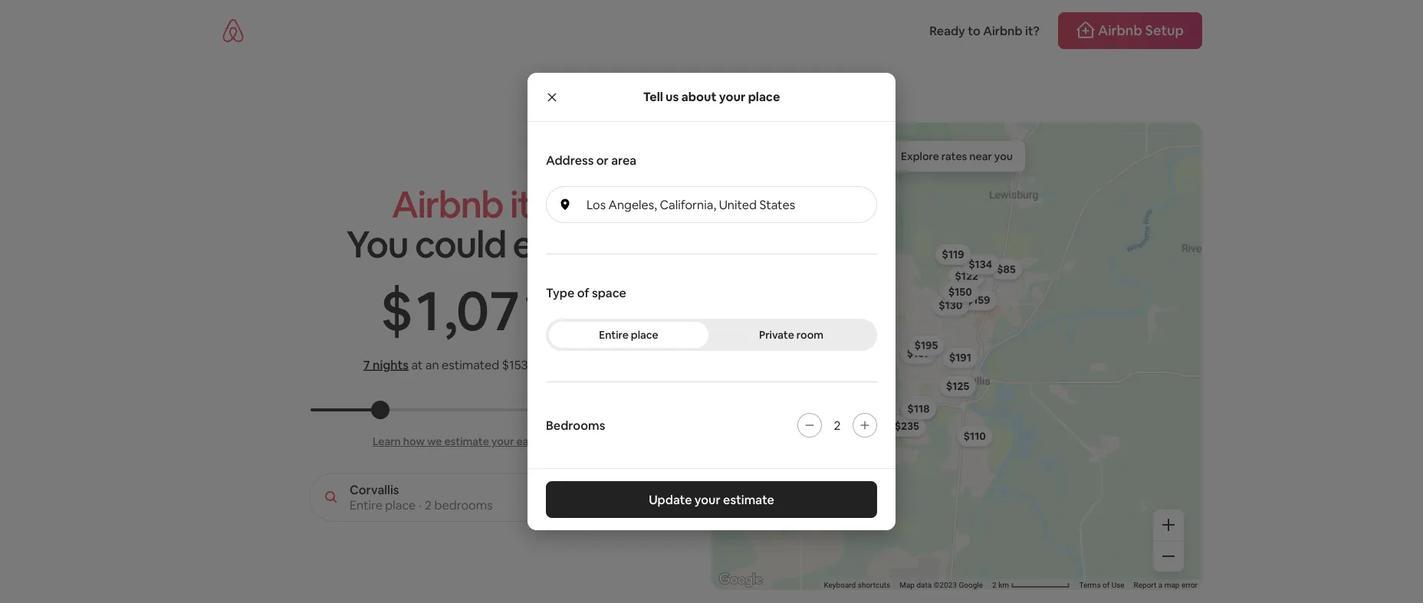 Task type: vqa. For each thing, say whether or not it's contained in the screenshot.
Total
no



Task type: locate. For each thing, give the bounding box(es) containing it.
0 vertical spatial 2
[[834, 418, 841, 433]]

could
[[415, 220, 506, 268]]

$130 button
[[932, 295, 970, 316]]

learn how we estimate your earnings button
[[373, 435, 560, 449]]

a
[[1159, 581, 1163, 590]]

or
[[596, 152, 609, 168]]

place inside corvallis entire place · 2 bedrooms
[[385, 497, 416, 513]]

bedrooms
[[546, 418, 605, 433]]

entire left · on the left
[[350, 497, 383, 513]]

your right about
[[719, 89, 746, 105]]

entire inside button
[[599, 328, 629, 342]]

estimated
[[442, 357, 499, 373]]

of inside tell us about your place dialog
[[577, 285, 589, 301]]

2
[[834, 418, 841, 433], [425, 497, 432, 513], [992, 581, 997, 590]]

2 inside 2 km button
[[992, 581, 997, 590]]

tell
[[643, 89, 663, 105]]

ready
[[930, 23, 965, 38]]

1 up the $153
[[525, 275, 547, 346]]

los
[[587, 197, 606, 212]]

0 horizontal spatial estimate
[[444, 435, 489, 449]]

$125
[[946, 379, 970, 393]]

area
[[611, 152, 637, 168]]

1 horizontal spatial entire
[[599, 328, 629, 342]]

0
[[456, 275, 488, 346]]

angeles,
[[609, 197, 657, 212]]

7 nights button
[[363, 357, 409, 373]]

use
[[1112, 581, 1125, 590]]

·
[[419, 497, 422, 513]]

1 horizontal spatial 7
[[490, 275, 518, 346]]

$159
[[967, 293, 991, 307]]

2 vertical spatial place
[[385, 497, 416, 513]]

0 horizontal spatial airbnb
[[392, 181, 503, 229]]

earn
[[513, 220, 586, 268]]

zoom out image
[[1163, 551, 1175, 563]]

$110
[[964, 430, 986, 443]]

private room
[[759, 328, 824, 342]]

1 left ,
[[417, 275, 439, 346]]

map region
[[666, 104, 1255, 604]]

$85
[[997, 262, 1016, 276]]

0 vertical spatial 7
[[490, 275, 518, 346]]

0 vertical spatial of
[[577, 285, 589, 301]]

0 horizontal spatial place
[[385, 497, 416, 513]]

1 vertical spatial 2
[[425, 497, 432, 513]]

2 vertical spatial your
[[695, 492, 721, 508]]

1 horizontal spatial place
[[631, 328, 659, 342]]

ready to airbnb it?
[[930, 23, 1040, 38]]

option group
[[546, 319, 877, 351]]

1 vertical spatial entire
[[350, 497, 383, 513]]

$234
[[946, 286, 971, 300]]

we
[[427, 435, 442, 449]]

Private room button
[[712, 322, 871, 348]]

data
[[917, 581, 932, 590]]

estimate
[[444, 435, 489, 449], [723, 492, 774, 508]]

of left use
[[1103, 581, 1110, 590]]

$137 button
[[900, 343, 937, 364]]

None range field
[[311, 409, 622, 412]]

space
[[592, 285, 626, 301]]

$110 button
[[957, 426, 993, 447]]

0 vertical spatial entire
[[599, 328, 629, 342]]

7 left "nights"
[[363, 357, 370, 373]]

2 right · on the left
[[425, 497, 432, 513]]

0 horizontal spatial entire
[[350, 497, 383, 513]]

2 1 from the left
[[525, 275, 547, 346]]

2 left $235 button
[[834, 418, 841, 433]]

update your estimate button
[[546, 482, 877, 518]]

2 horizontal spatial 2
[[992, 581, 997, 590]]

2 inside tell us about your place dialog
[[834, 418, 841, 433]]

2 vertical spatial 2
[[992, 581, 997, 590]]

1 vertical spatial your
[[491, 435, 514, 449]]

option group containing entire place
[[546, 319, 877, 351]]

2 left "km"
[[992, 581, 997, 590]]

2 horizontal spatial place
[[748, 89, 780, 105]]

7 right 0
[[490, 275, 518, 346]]

1 vertical spatial of
[[1103, 581, 1110, 590]]

$234 button
[[939, 283, 978, 304]]

$159 button
[[960, 290, 997, 311]]

entire down space
[[599, 328, 629, 342]]

option group inside tell us about your place dialog
[[546, 319, 877, 351]]

room
[[797, 328, 824, 342]]

your
[[719, 89, 746, 105], [491, 435, 514, 449], [695, 492, 721, 508]]

1 horizontal spatial 1
[[525, 275, 547, 346]]

of right type
[[577, 285, 589, 301]]

2 horizontal spatial airbnb
[[1098, 21, 1143, 39]]

keyboard
[[824, 581, 856, 590]]

1 horizontal spatial estimate
[[723, 492, 774, 508]]

0 horizontal spatial of
[[577, 285, 589, 301]]

learn
[[373, 435, 401, 449]]

$134 button
[[962, 254, 999, 275]]

0 horizontal spatial 2
[[425, 497, 432, 513]]

united
[[719, 197, 757, 212]]

1 horizontal spatial of
[[1103, 581, 1110, 590]]

$235 button
[[888, 416, 926, 437]]

0 vertical spatial your
[[719, 89, 746, 105]]

map
[[1165, 581, 1180, 590]]

private
[[759, 328, 794, 342]]

7 nights at an estimated $153
[[363, 357, 528, 373]]

you
[[995, 150, 1013, 163]]

corvallis entire place · 2 bedrooms
[[350, 482, 493, 513]]

0 horizontal spatial 7
[[363, 357, 370, 373]]

your left earnings
[[491, 435, 514, 449]]

report a map error
[[1134, 581, 1198, 590]]

$191
[[949, 351, 972, 365]]

keyboard shortcuts button
[[824, 580, 891, 591]]

estimate inside update your estimate button
[[723, 492, 774, 508]]

place
[[748, 89, 780, 105], [631, 328, 659, 342], [385, 497, 416, 513]]

7
[[490, 275, 518, 346], [363, 357, 370, 373]]

2 km button
[[988, 580, 1075, 591]]

1 horizontal spatial 2
[[834, 418, 841, 433]]

1 vertical spatial estimate
[[723, 492, 774, 508]]

0 horizontal spatial 1
[[417, 275, 439, 346]]

it.
[[510, 181, 541, 229]]

your right update
[[695, 492, 721, 508]]

1 vertical spatial place
[[631, 328, 659, 342]]

$118 button
[[901, 399, 937, 420]]

airbnb it.
[[392, 181, 541, 229]]



Task type: describe. For each thing, give the bounding box(es) containing it.
keyboard shortcuts
[[824, 581, 891, 590]]

$235 $110
[[895, 420, 986, 443]]

airbnb for airbnb it.
[[392, 181, 503, 229]]

1 1 from the left
[[417, 275, 439, 346]]

$235
[[895, 420, 919, 433]]

0 vertical spatial place
[[748, 89, 780, 105]]

$134
[[969, 258, 992, 271]]

terms
[[1079, 581, 1101, 590]]

how
[[403, 435, 425, 449]]

$150 button
[[942, 281, 979, 303]]

zoom in image
[[1163, 519, 1175, 531]]

place inside button
[[631, 328, 659, 342]]

to
[[968, 23, 981, 38]]

los angeles, california, united states
[[587, 197, 795, 212]]

airbnb setup
[[1098, 21, 1184, 39]]

tell us about your place
[[643, 89, 780, 105]]

report a map error link
[[1134, 581, 1198, 590]]

it?
[[1025, 23, 1040, 38]]

$119 button
[[935, 244, 971, 265]]

bedrooms
[[434, 497, 493, 513]]

google image
[[716, 571, 766, 591]]

0 vertical spatial estimate
[[444, 435, 489, 449]]

earnings
[[516, 435, 560, 449]]

shortcuts
[[858, 581, 891, 590]]

$195
[[915, 339, 938, 352]]

$130 $159
[[939, 293, 991, 312]]

1 vertical spatial 7
[[363, 357, 370, 373]]

$118
[[908, 402, 930, 416]]

you could earn
[[347, 220, 586, 268]]

,
[[444, 275, 456, 346]]

$195 button
[[908, 335, 945, 356]]

you
[[347, 220, 408, 268]]

Entire place button
[[549, 322, 709, 348]]

near
[[970, 150, 992, 163]]

$122
[[955, 270, 979, 283]]

your inside button
[[695, 492, 721, 508]]

$119
[[942, 248, 964, 262]]

$120 button
[[900, 396, 938, 418]]

$122 button
[[948, 266, 985, 287]]

$120
[[907, 400, 931, 414]]

about
[[682, 89, 717, 105]]

$153
[[502, 357, 528, 373]]

states
[[760, 197, 795, 212]]

nights
[[373, 357, 409, 373]]

$137
[[907, 347, 930, 361]]

2 for 2 km
[[992, 581, 997, 590]]

setup
[[1145, 21, 1184, 39]]

explore
[[901, 150, 939, 163]]

learn how we estimate your earnings
[[373, 435, 560, 449]]

$150
[[949, 285, 972, 299]]

update
[[649, 492, 692, 508]]

airbnb homepage image
[[221, 18, 245, 43]]

california,
[[660, 197, 716, 212]]

$191 button
[[942, 347, 979, 369]]

google
[[959, 581, 983, 590]]

$125 button
[[939, 376, 976, 397]]

explore rates near you button
[[889, 141, 1025, 172]]

airbnb for airbnb setup
[[1098, 21, 1143, 39]]

$
[[380, 275, 412, 346]]

map
[[900, 581, 915, 590]]

terms of use link
[[1079, 581, 1125, 590]]

$85 button
[[990, 259, 1023, 280]]

2 for 2
[[834, 418, 841, 433]]

type
[[546, 285, 575, 301]]

explore rates near you
[[901, 150, 1013, 163]]

2 km
[[992, 581, 1011, 590]]

©2023
[[934, 581, 957, 590]]

address or area
[[546, 152, 637, 168]]

$ 1 , 0 7 1
[[380, 275, 547, 346]]

address
[[546, 152, 594, 168]]

update your estimate
[[649, 492, 774, 508]]

rates
[[942, 150, 967, 163]]

2 inside corvallis entire place · 2 bedrooms
[[425, 497, 432, 513]]

1 horizontal spatial airbnb
[[983, 23, 1023, 38]]

at
[[411, 357, 423, 373]]

of for type
[[577, 285, 589, 301]]

tell us about your place dialog
[[528, 73, 896, 531]]

terms of use
[[1079, 581, 1125, 590]]

of for terms
[[1103, 581, 1110, 590]]

us
[[666, 89, 679, 105]]

entire inside corvallis entire place · 2 bedrooms
[[350, 497, 383, 513]]

km
[[999, 581, 1009, 590]]

map data ©2023 google
[[900, 581, 983, 590]]

entire place
[[599, 328, 659, 342]]

corvallis
[[350, 482, 399, 498]]

$130
[[939, 299, 963, 312]]



